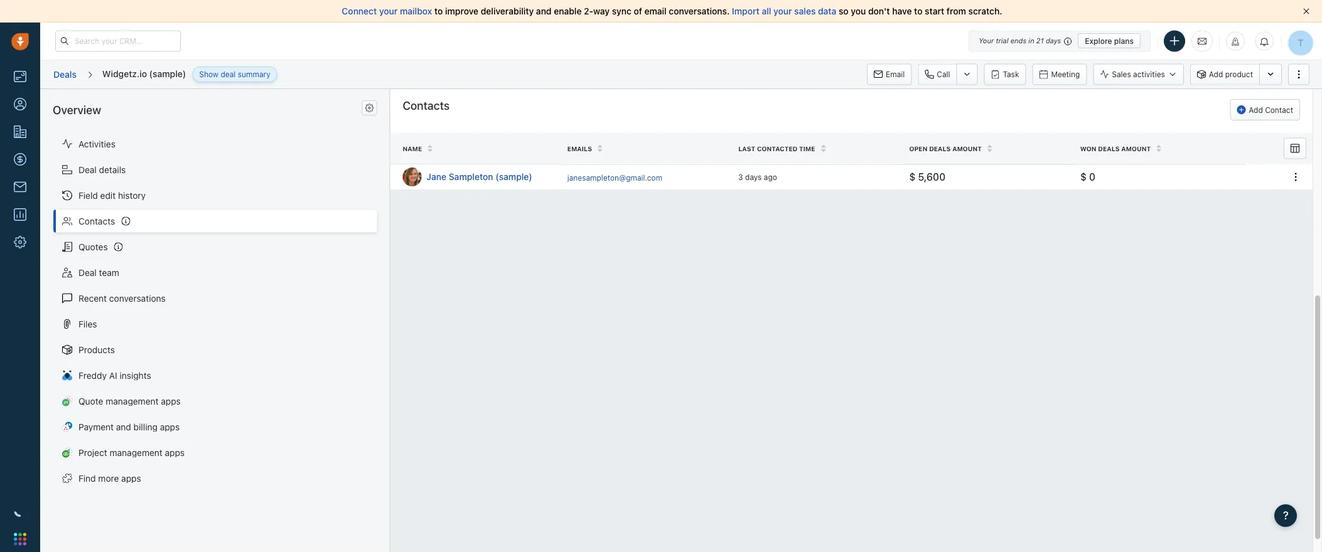 Task type: locate. For each thing, give the bounding box(es) containing it.
to
[[435, 6, 443, 16], [914, 6, 923, 16]]

apps for find more apps
[[121, 473, 141, 484]]

activities
[[1133, 70, 1165, 79]]

deal left details
[[78, 164, 97, 175]]

1 vertical spatial add
[[1249, 105, 1263, 114]]

add inside "button"
[[1209, 70, 1223, 79]]

0 horizontal spatial (sample)
[[149, 68, 186, 79]]

0 vertical spatial deal
[[78, 164, 97, 175]]

management for quote
[[106, 396, 159, 406]]

freddy ai insights
[[78, 370, 151, 381]]

call button
[[918, 64, 957, 85]]

apps up payment and billing apps
[[161, 396, 181, 406]]

open
[[909, 145, 928, 153]]

import all your sales data link
[[732, 6, 839, 16]]

0 horizontal spatial add
[[1209, 70, 1223, 79]]

0 vertical spatial days
[[1046, 37, 1061, 45]]

days
[[1046, 37, 1061, 45], [745, 173, 762, 182]]

last contacted time
[[738, 145, 815, 153]]

management up payment and billing apps
[[106, 396, 159, 406]]

plans
[[1114, 36, 1134, 45]]

0 vertical spatial and
[[536, 6, 552, 16]]

1 horizontal spatial your
[[774, 6, 792, 16]]

meeting
[[1051, 70, 1080, 79]]

add contact
[[1249, 105, 1293, 114]]

email
[[886, 70, 905, 79]]

mng settings image
[[365, 104, 374, 113]]

add for add contact
[[1249, 105, 1263, 114]]

1 deal from the top
[[78, 164, 97, 175]]

(sample)
[[149, 68, 186, 79], [496, 172, 532, 182]]

deals up overview
[[53, 69, 77, 79]]

1 horizontal spatial to
[[914, 6, 923, 16]]

$ left 0 on the top right
[[1080, 171, 1087, 183]]

deals right open
[[929, 145, 951, 153]]

show deal summary
[[199, 70, 270, 79]]

contacts up name
[[403, 99, 450, 112]]

21
[[1037, 37, 1044, 45]]

deals
[[53, 69, 77, 79], [929, 145, 951, 153], [1098, 145, 1120, 153]]

1 horizontal spatial and
[[536, 6, 552, 16]]

1 vertical spatial contacts
[[78, 216, 115, 226]]

2 deal from the top
[[78, 267, 97, 278]]

open deals amount
[[909, 145, 982, 153]]

management
[[106, 396, 159, 406], [110, 448, 163, 458]]

conversations
[[109, 293, 166, 303]]

0 horizontal spatial amount
[[953, 145, 982, 153]]

2 $ from the left
[[1080, 171, 1087, 183]]

add left product
[[1209, 70, 1223, 79]]

apps right more
[[121, 473, 141, 484]]

0 vertical spatial management
[[106, 396, 159, 406]]

mailbox
[[400, 6, 432, 16]]

$ left 5,600
[[909, 171, 916, 183]]

ends
[[1011, 37, 1027, 45]]

payment
[[78, 422, 114, 432]]

1 vertical spatial days
[[745, 173, 762, 182]]

to left start
[[914, 6, 923, 16]]

management down payment and billing apps
[[110, 448, 163, 458]]

jane sampleton (sample) link
[[427, 171, 555, 183]]

improve
[[445, 6, 479, 16]]

jane sampleton (sample)
[[427, 172, 532, 182]]

amount for open deals amount
[[953, 145, 982, 153]]

edit
[[100, 190, 116, 201]]

project
[[78, 448, 107, 458]]

product
[[1225, 70, 1253, 79]]

sales activities
[[1112, 70, 1165, 79]]

1 amount from the left
[[953, 145, 982, 153]]

way
[[593, 6, 610, 16]]

1 vertical spatial (sample)
[[496, 172, 532, 182]]

your
[[979, 37, 994, 45]]

to right mailbox
[[435, 6, 443, 16]]

add inside button
[[1249, 105, 1263, 114]]

1 $ from the left
[[909, 171, 916, 183]]

0 horizontal spatial days
[[745, 173, 762, 182]]

days right 21
[[1046, 37, 1061, 45]]

add left the contact
[[1249, 105, 1263, 114]]

deal for deal team
[[78, 267, 97, 278]]

last
[[738, 145, 756, 153]]

your
[[379, 6, 398, 16], [774, 6, 792, 16]]

ai
[[109, 370, 117, 381]]

and left enable
[[536, 6, 552, 16]]

1 horizontal spatial contacts
[[403, 99, 450, 112]]

summary
[[238, 70, 270, 79]]

management for project
[[110, 448, 163, 458]]

apps
[[161, 396, 181, 406], [160, 422, 180, 432], [165, 448, 185, 458], [121, 473, 141, 484]]

days right 3
[[745, 173, 762, 182]]

2 your from the left
[[774, 6, 792, 16]]

amount right won
[[1122, 145, 1151, 153]]

all
[[762, 6, 771, 16]]

deals right won
[[1098, 145, 1120, 153]]

1 horizontal spatial days
[[1046, 37, 1061, 45]]

sampleton
[[449, 172, 493, 182]]

1 horizontal spatial amount
[[1122, 145, 1151, 153]]

$
[[909, 171, 916, 183], [1080, 171, 1087, 183]]

2-
[[584, 6, 593, 16]]

quote
[[78, 396, 103, 406]]

1 horizontal spatial deals
[[929, 145, 951, 153]]

and left the billing
[[116, 422, 131, 432]]

0 horizontal spatial your
[[379, 6, 398, 16]]

contacts up quotes
[[78, 216, 115, 226]]

1 vertical spatial deal
[[78, 267, 97, 278]]

apps for quote management apps
[[161, 396, 181, 406]]

0 vertical spatial contacts
[[403, 99, 450, 112]]

so
[[839, 6, 849, 16]]

email image
[[1198, 36, 1207, 46]]

1 horizontal spatial $
[[1080, 171, 1087, 183]]

more
[[98, 473, 119, 484]]

0 horizontal spatial contacts
[[78, 216, 115, 226]]

janesampleton@gmail.com link
[[567, 172, 662, 184]]

your left mailbox
[[379, 6, 398, 16]]

2 amount from the left
[[1122, 145, 1151, 153]]

amount right open
[[953, 145, 982, 153]]

0 horizontal spatial to
[[435, 6, 443, 16]]

won
[[1080, 145, 1097, 153]]

1 horizontal spatial add
[[1249, 105, 1263, 114]]

Search your CRM... text field
[[55, 30, 181, 52]]

your right the all
[[774, 6, 792, 16]]

recent
[[78, 293, 107, 303]]

and
[[536, 6, 552, 16], [116, 422, 131, 432]]

0 vertical spatial add
[[1209, 70, 1223, 79]]

apps down payment and billing apps
[[165, 448, 185, 458]]

overview
[[53, 103, 101, 116]]

0 horizontal spatial $
[[909, 171, 916, 183]]

have
[[892, 6, 912, 16]]

sales
[[1112, 70, 1131, 79]]

products
[[78, 345, 115, 355]]

data
[[818, 6, 837, 16]]

jane
[[427, 172, 447, 182]]

1 vertical spatial and
[[116, 422, 131, 432]]

(sample) right sampleton on the top
[[496, 172, 532, 182]]

widgetz.io
[[102, 68, 147, 79]]

deal left team
[[78, 267, 97, 278]]

2 horizontal spatial deals
[[1098, 145, 1120, 153]]

meeting button
[[1033, 64, 1087, 85]]

task
[[1003, 70, 1019, 79]]

3 days ago
[[738, 173, 777, 182]]

1 vertical spatial management
[[110, 448, 163, 458]]

(sample) left show
[[149, 68, 186, 79]]

2 to from the left
[[914, 6, 923, 16]]



Task type: describe. For each thing, give the bounding box(es) containing it.
enable
[[554, 6, 582, 16]]

contact
[[1265, 105, 1293, 114]]

1 horizontal spatial (sample)
[[496, 172, 532, 182]]

details
[[99, 164, 126, 175]]

freddy
[[78, 370, 107, 381]]

$ 5,600
[[909, 171, 946, 183]]

$ for $ 0
[[1080, 171, 1087, 183]]

3
[[738, 173, 743, 182]]

email button
[[867, 64, 912, 85]]

1 to from the left
[[435, 6, 443, 16]]

quote management apps
[[78, 396, 181, 406]]

email
[[645, 6, 667, 16]]

trial
[[996, 37, 1009, 45]]

connect your mailbox link
[[342, 6, 435, 16]]

payment and billing apps
[[78, 422, 180, 432]]

sync
[[612, 6, 632, 16]]

add product
[[1209, 70, 1253, 79]]

name
[[403, 145, 422, 153]]

files
[[78, 319, 97, 329]]

0 horizontal spatial deals
[[53, 69, 77, 79]]

activities
[[78, 139, 116, 149]]

insights
[[120, 370, 151, 381]]

0 vertical spatial (sample)
[[149, 68, 186, 79]]

recent conversations
[[78, 293, 166, 303]]

import
[[732, 6, 760, 16]]

apps for project management apps
[[165, 448, 185, 458]]

call
[[937, 70, 950, 79]]

5,600
[[918, 171, 946, 183]]

billing
[[134, 422, 158, 432]]

janesampleton@gmail.com
[[567, 173, 662, 182]]

apps right the billing
[[160, 422, 180, 432]]

$ 0
[[1080, 171, 1096, 183]]

find
[[78, 473, 96, 484]]

freshworks switcher image
[[14, 533, 26, 546]]

explore plans
[[1085, 36, 1134, 45]]

find more apps
[[78, 473, 141, 484]]

add product button
[[1190, 64, 1260, 85]]

sales
[[794, 6, 816, 16]]

time
[[799, 145, 815, 153]]

conversations.
[[669, 6, 730, 16]]

ago
[[764, 173, 777, 182]]

field edit history
[[78, 190, 146, 201]]

project management apps
[[78, 448, 185, 458]]

deals for won deals amount
[[1098, 145, 1120, 153]]

explore plans link
[[1078, 33, 1141, 48]]

team
[[99, 267, 119, 278]]

add for add product
[[1209, 70, 1223, 79]]

you
[[851, 6, 866, 16]]

amount for won deals amount
[[1122, 145, 1151, 153]]

0 horizontal spatial and
[[116, 422, 131, 432]]

contacted
[[757, 145, 798, 153]]

deal for deal details
[[78, 164, 97, 175]]

show
[[199, 70, 219, 79]]

history
[[118, 190, 146, 201]]

$ for $ 5,600
[[909, 171, 916, 183]]

quotes
[[78, 242, 108, 252]]

deals link
[[53, 65, 77, 84]]

from
[[947, 6, 966, 16]]

don't
[[868, 6, 890, 16]]

of
[[634, 6, 642, 16]]

deal team
[[78, 267, 119, 278]]

0
[[1089, 171, 1096, 183]]

deals for open deals amount
[[929, 145, 951, 153]]

task button
[[984, 64, 1026, 85]]

close image
[[1304, 8, 1310, 14]]

emails
[[567, 145, 592, 153]]

deliverability
[[481, 6, 534, 16]]

explore
[[1085, 36, 1112, 45]]

your trial ends in 21 days
[[979, 37, 1061, 45]]

field
[[78, 190, 98, 201]]

deal details
[[78, 164, 126, 175]]

deal
[[221, 70, 236, 79]]

scratch.
[[969, 6, 1002, 16]]

add contact button
[[1230, 99, 1300, 121]]

won deals amount
[[1080, 145, 1151, 153]]

widgetz.io (sample)
[[102, 68, 186, 79]]

start
[[925, 6, 945, 16]]

1 your from the left
[[379, 6, 398, 16]]

connect your mailbox to improve deliverability and enable 2-way sync of email conversations. import all your sales data so you don't have to start from scratch.
[[342, 6, 1002, 16]]



Task type: vqa. For each thing, say whether or not it's contained in the screenshot.
Add
yes



